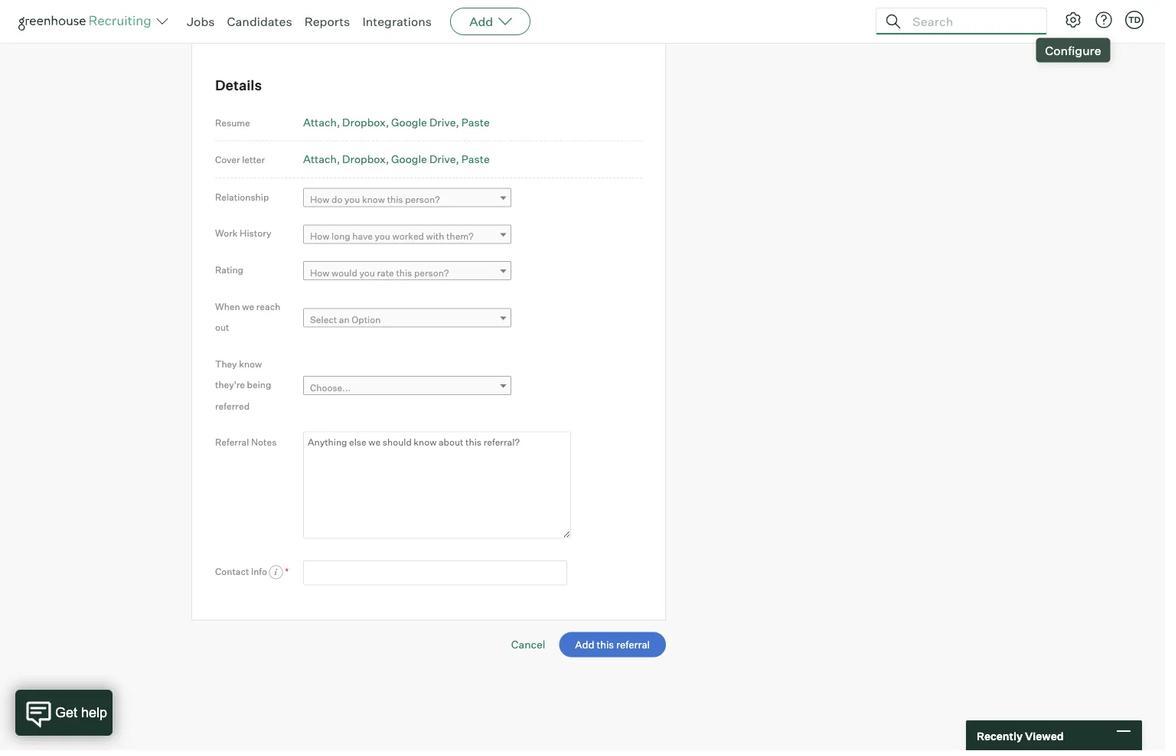 Task type: locate. For each thing, give the bounding box(es) containing it.
education
[[341, 3, 392, 17], [215, 4, 259, 16]]

reports
[[304, 14, 350, 29]]

they
[[215, 358, 237, 370]]

0 horizontal spatial know
[[239, 358, 262, 370]]

drive for resume
[[430, 116, 456, 129]]

they know they're being referred
[[215, 358, 271, 412]]

0 vertical spatial how
[[310, 194, 330, 206]]

None text field
[[303, 561, 567, 586]]

add inside popup button
[[470, 14, 493, 29]]

0 vertical spatial this
[[387, 194, 403, 206]]

how would you rate this person?
[[310, 267, 449, 279]]

how left would at top
[[310, 267, 330, 279]]

jobs link
[[187, 14, 215, 29]]

0 vertical spatial google drive link
[[391, 116, 459, 129]]

1 horizontal spatial know
[[362, 194, 385, 206]]

attach dropbox google drive paste
[[303, 116, 490, 129], [303, 153, 490, 166]]

2 attach link from the top
[[303, 153, 340, 166]]

1 dropbox from the top
[[342, 116, 386, 129]]

paste link
[[461, 116, 490, 129], [461, 153, 490, 166]]

an for add
[[326, 3, 339, 17]]

attach link for resume
[[303, 116, 340, 129]]

how
[[310, 194, 330, 206], [310, 231, 330, 242], [310, 267, 330, 279]]

None submit
[[559, 632, 666, 658]]

this up how long have you worked with them?
[[387, 194, 403, 206]]

dropbox for resume
[[342, 116, 386, 129]]

integrations
[[362, 14, 432, 29]]

this right rate
[[396, 267, 412, 279]]

1 vertical spatial this
[[396, 267, 412, 279]]

referred
[[215, 401, 250, 412]]

0 vertical spatial attach link
[[303, 116, 340, 129]]

0 vertical spatial know
[[362, 194, 385, 206]]

jobs
[[187, 14, 215, 29]]

add
[[303, 3, 324, 17], [470, 14, 493, 29]]

an right select
[[339, 314, 350, 326]]

google
[[391, 116, 427, 129], [391, 153, 427, 166]]

1 google from the top
[[391, 116, 427, 129]]

recently viewed
[[977, 729, 1064, 743]]

1 vertical spatial drive
[[430, 153, 456, 166]]

letter
[[242, 154, 265, 166]]

paste for cover letter
[[461, 153, 490, 166]]

0 vertical spatial drive
[[430, 116, 456, 129]]

you
[[345, 194, 360, 206], [375, 231, 390, 242], [359, 267, 375, 279]]

0 vertical spatial dropbox link
[[342, 116, 389, 129]]

Search text field
[[909, 10, 1033, 33]]

you right do
[[345, 194, 360, 206]]

an left integrations
[[326, 3, 339, 17]]

1 vertical spatial google drive link
[[391, 153, 459, 166]]

cover
[[215, 154, 240, 166]]

1 attach link from the top
[[303, 116, 340, 129]]

0 vertical spatial dropbox
[[342, 116, 386, 129]]

how for how do you know this person?
[[310, 194, 330, 206]]

dropbox for cover letter
[[342, 153, 386, 166]]

2 paste link from the top
[[461, 153, 490, 166]]

3 how from the top
[[310, 267, 330, 279]]

2 dropbox from the top
[[342, 153, 386, 166]]

attach link for cover letter
[[303, 153, 340, 166]]

2 google drive link from the top
[[391, 153, 459, 166]]

0 vertical spatial person?
[[405, 194, 440, 206]]

know
[[362, 194, 385, 206], [239, 358, 262, 370]]

google drive link
[[391, 116, 459, 129], [391, 153, 459, 166]]

1 vertical spatial paste
[[461, 153, 490, 166]]

1 vertical spatial an
[[339, 314, 350, 326]]

attach link
[[303, 116, 340, 129], [303, 153, 340, 166]]

dropbox link for resume
[[342, 116, 389, 129]]

Referral Notes text field
[[303, 432, 571, 539]]

person? for how would you rate this person?
[[414, 267, 449, 279]]

how left do
[[310, 194, 330, 206]]

1 vertical spatial attach dropbox google drive paste
[[303, 153, 490, 166]]

google drive link for cover letter
[[391, 153, 459, 166]]

1 how from the top
[[310, 194, 330, 206]]

1 vertical spatial dropbox link
[[342, 153, 389, 166]]

when we reach out
[[215, 301, 281, 334]]

2 vertical spatial you
[[359, 267, 375, 279]]

1 horizontal spatial education
[[341, 3, 392, 17]]

1 paste from the top
[[461, 116, 490, 129]]

1 vertical spatial person?
[[414, 267, 449, 279]]

0 vertical spatial an
[[326, 3, 339, 17]]

you for rate
[[359, 267, 375, 279]]

attach for cover letter
[[303, 153, 337, 166]]

*
[[285, 566, 289, 577]]

reach
[[256, 301, 281, 312]]

0 horizontal spatial add
[[303, 3, 324, 17]]

2 vertical spatial how
[[310, 267, 330, 279]]

0 vertical spatial you
[[345, 194, 360, 206]]

1 vertical spatial dropbox
[[342, 153, 386, 166]]

1 drive from the top
[[430, 116, 456, 129]]

1 dropbox link from the top
[[342, 116, 389, 129]]

you right the have at the top left of page
[[375, 231, 390, 242]]

2 paste from the top
[[461, 153, 490, 166]]

1 attach from the top
[[303, 116, 337, 129]]

choose... link
[[303, 376, 512, 399]]

cancel
[[511, 638, 546, 652]]

know up being
[[239, 358, 262, 370]]

add an education
[[303, 3, 392, 17]]

0 vertical spatial google
[[391, 116, 427, 129]]

google for resume
[[391, 116, 427, 129]]

1 google drive link from the top
[[391, 116, 459, 129]]

0 vertical spatial attach dropbox google drive paste
[[303, 116, 490, 129]]

this
[[387, 194, 403, 206], [396, 267, 412, 279]]

know inside they know they're being referred
[[239, 358, 262, 370]]

paste
[[461, 116, 490, 129], [461, 153, 490, 166]]

attach dropbox google drive paste for cover letter
[[303, 153, 490, 166]]

0 vertical spatial attach
[[303, 116, 337, 129]]

1 horizontal spatial add
[[470, 14, 493, 29]]

rating
[[215, 264, 243, 276]]

do
[[332, 194, 343, 206]]

1 paste link from the top
[[461, 116, 490, 129]]

2 google from the top
[[391, 153, 427, 166]]

person? down "with"
[[414, 267, 449, 279]]

1 attach dropbox google drive paste from the top
[[303, 116, 490, 129]]

person? for how do you know this person?
[[405, 194, 440, 206]]

None file field
[[18, 688, 212, 704], [0, 707, 193, 723], [18, 688, 212, 704], [0, 707, 193, 723]]

0 vertical spatial paste link
[[461, 116, 490, 129]]

integrations link
[[362, 14, 432, 29]]

details
[[215, 77, 262, 94]]

how do you know this person?
[[310, 194, 440, 206]]

an
[[326, 3, 339, 17], [339, 314, 350, 326]]

1 vertical spatial attach
[[303, 153, 337, 166]]

how long have you worked with them? link
[[303, 225, 512, 247]]

paste link for resume
[[461, 116, 490, 129]]

paste for resume
[[461, 116, 490, 129]]

2 attach from the top
[[303, 153, 337, 166]]

person? up "with"
[[405, 194, 440, 206]]

2 drive from the top
[[430, 153, 456, 166]]

1 vertical spatial google
[[391, 153, 427, 166]]

contact
[[215, 566, 249, 577]]

1 vertical spatial you
[[375, 231, 390, 242]]

2 dropbox link from the top
[[342, 153, 389, 166]]

rate
[[377, 267, 394, 279]]

configure image
[[1064, 11, 1083, 29]]

dropbox link
[[342, 116, 389, 129], [342, 153, 389, 166]]

1 vertical spatial how
[[310, 231, 330, 242]]

know right do
[[362, 194, 385, 206]]

1 vertical spatial know
[[239, 358, 262, 370]]

1 vertical spatial attach link
[[303, 153, 340, 166]]

dropbox
[[342, 116, 386, 129], [342, 153, 386, 166]]

td button
[[1126, 11, 1144, 29]]

2 how from the top
[[310, 231, 330, 242]]

attach dropbox google drive paste for resume
[[303, 116, 490, 129]]

drive
[[430, 116, 456, 129], [430, 153, 456, 166]]

how would you rate this person? link
[[303, 262, 512, 284]]

1 vertical spatial paste link
[[461, 153, 490, 166]]

person?
[[405, 194, 440, 206], [414, 267, 449, 279]]

this for know
[[387, 194, 403, 206]]

0 vertical spatial paste
[[461, 116, 490, 129]]

relationship
[[215, 191, 269, 203]]

how left long
[[310, 231, 330, 242]]

select an option
[[310, 314, 381, 326]]

resume
[[215, 117, 250, 128]]

2 attach dropbox google drive paste from the top
[[303, 153, 490, 166]]

you left rate
[[359, 267, 375, 279]]

attach
[[303, 116, 337, 129], [303, 153, 337, 166]]

select
[[310, 314, 337, 326]]



Task type: describe. For each thing, give the bounding box(es) containing it.
td
[[1129, 15, 1141, 25]]

work
[[215, 228, 238, 239]]

drive for cover letter
[[430, 153, 456, 166]]

they're
[[215, 379, 245, 391]]

td button
[[1123, 8, 1147, 32]]

paste link for cover letter
[[461, 153, 490, 166]]

google drive link for resume
[[391, 116, 459, 129]]

this for rate
[[396, 267, 412, 279]]

info
[[251, 566, 267, 577]]

select an option link
[[303, 309, 512, 331]]

how for how long have you worked with them?
[[310, 231, 330, 242]]

with
[[426, 231, 444, 242]]

how do you know this person? link
[[303, 188, 512, 211]]

notes
[[251, 437, 277, 448]]

add for add
[[470, 14, 493, 29]]

we
[[242, 301, 254, 312]]

add an education link
[[303, 3, 392, 17]]

choose...
[[310, 382, 351, 394]]

candidates
[[227, 14, 292, 29]]

being
[[247, 379, 271, 391]]

cover letter
[[215, 154, 265, 166]]

history
[[240, 228, 271, 239]]

viewed
[[1025, 729, 1064, 743]]

add button
[[450, 8, 531, 35]]

how long have you worked with them?
[[310, 231, 474, 242]]

how for how would you rate this person?
[[310, 267, 330, 279]]

out
[[215, 322, 229, 334]]

dropbox link for cover letter
[[342, 153, 389, 166]]

option
[[352, 314, 381, 326]]

add for add an education
[[303, 3, 324, 17]]

0 horizontal spatial education
[[215, 4, 259, 16]]

you for know
[[345, 194, 360, 206]]

reports link
[[304, 14, 350, 29]]

when
[[215, 301, 240, 312]]

worked
[[392, 231, 424, 242]]

long
[[332, 231, 351, 242]]

greenhouse recruiting image
[[18, 12, 156, 31]]

them?
[[446, 231, 474, 242]]

recently
[[977, 729, 1023, 743]]

have
[[352, 231, 373, 242]]

referral notes
[[215, 437, 277, 448]]

attach for resume
[[303, 116, 337, 129]]

candidates link
[[227, 14, 292, 29]]

referral
[[215, 437, 249, 448]]

work history
[[215, 228, 271, 239]]

an for select
[[339, 314, 350, 326]]

contact info
[[215, 566, 269, 577]]

cancel link
[[511, 638, 546, 652]]

would
[[332, 267, 358, 279]]

google for cover letter
[[391, 153, 427, 166]]



Task type: vqa. For each thing, say whether or not it's contained in the screenshot.
PASTE related to Cover letter
yes



